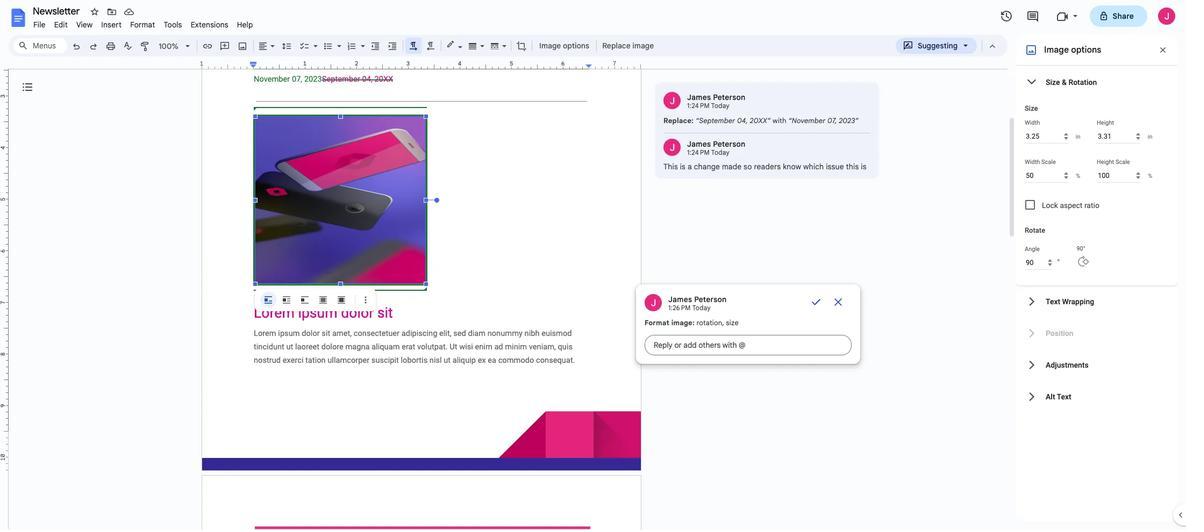 Task type: locate. For each thing, give the bounding box(es) containing it.
format left tools
[[130, 20, 155, 30]]

%
[[1076, 172, 1081, 179], [1148, 172, 1153, 179]]

tools menu item
[[159, 18, 186, 31]]

°
[[1057, 257, 1060, 267]]

1 vertical spatial 1:24 pm
[[687, 148, 710, 157]]

% right height scale, measured in percents. value must be between 0.9 and 1995 text field
[[1148, 172, 1153, 179]]

in for height
[[1148, 133, 1153, 140]]

scale for height scale
[[1116, 159, 1130, 166]]

0 vertical spatial format
[[130, 20, 155, 30]]

1 scale from the left
[[1042, 159, 1056, 166]]

2 % from the left
[[1148, 172, 1153, 179]]

options up rotation
[[1071, 45, 1102, 55]]

height for height
[[1097, 119, 1114, 126]]

image options left replace
[[539, 41, 590, 51]]

made
[[722, 162, 742, 172]]

peterson inside james peterson 1:26 pm today
[[694, 295, 727, 304]]

with
[[773, 116, 787, 125]]

1 vertical spatial height
[[1097, 159, 1114, 166]]

options left replace
[[563, 41, 590, 51]]

insert menu item
[[97, 18, 126, 31]]

in
[[1076, 133, 1081, 140], [1148, 133, 1153, 140]]

today up made
[[711, 148, 730, 157]]

1 horizontal spatial size
[[1046, 78, 1060, 86]]

image inside button
[[539, 41, 561, 51]]

1 vertical spatial width
[[1025, 159, 1040, 166]]

option group
[[260, 292, 350, 308]]

1 height from the top
[[1097, 119, 1114, 126]]

tools
[[164, 20, 182, 30]]

ratio
[[1085, 201, 1100, 210]]

help menu item
[[233, 18, 257, 31]]

size left &
[[1046, 78, 1060, 86]]

is
[[680, 162, 686, 172], [861, 162, 867, 172]]

in right height, measured in inches. value must be between 0.01 and 66 text field
[[1148, 133, 1153, 140]]

position tab
[[1016, 317, 1178, 349]]

image options inside button
[[539, 41, 590, 51]]

view
[[76, 20, 93, 30]]

size for size
[[1025, 104, 1038, 112]]

peterson for format image: rotation, size
[[694, 295, 727, 304]]

0 horizontal spatial image options
[[539, 41, 590, 51]]

james up change
[[687, 139, 711, 149]]

text inside text wrapping 'tab'
[[1046, 297, 1061, 306]]

height scale
[[1097, 159, 1130, 166]]

replace image button
[[599, 38, 657, 54]]

james peterson 1:24 pm today
[[687, 93, 746, 110], [687, 139, 746, 157]]

rotation,
[[697, 318, 724, 328]]

1 horizontal spatial image options
[[1044, 45, 1102, 55]]

2 vertical spatial james
[[669, 295, 692, 304]]

1 vertical spatial format
[[645, 318, 670, 328]]

0 vertical spatial peterson
[[713, 93, 746, 102]]

is left a
[[680, 162, 686, 172]]

size inside tab
[[1046, 78, 1060, 86]]

james up the ""september"
[[687, 93, 711, 102]]

options
[[563, 41, 590, 51], [1071, 45, 1102, 55]]

text
[[1046, 297, 1061, 306], [1057, 392, 1072, 401]]

text inside alt text tab
[[1057, 392, 1072, 401]]

% for width scale
[[1076, 172, 1081, 179]]

alt text tab
[[1016, 381, 1178, 413]]

2 in from the left
[[1148, 133, 1153, 140]]

extensions menu item
[[186, 18, 233, 31]]

image options inside section
[[1044, 45, 1102, 55]]

&
[[1062, 78, 1067, 86]]

scale
[[1042, 159, 1056, 166], [1116, 159, 1130, 166]]

0 vertical spatial text
[[1046, 297, 1061, 306]]

width up width, measured in inches. value must be between 0.01 and 66 text field
[[1025, 119, 1040, 126]]

2 james peterson 1:24 pm today from the top
[[687, 139, 746, 157]]

1 horizontal spatial options
[[1071, 45, 1102, 55]]

view menu item
[[72, 18, 97, 31]]

file menu item
[[29, 18, 50, 31]]

james peterson image
[[645, 294, 662, 311]]

0 vertical spatial size
[[1046, 78, 1060, 86]]

0 vertical spatial height
[[1097, 119, 1114, 126]]

image options button
[[535, 38, 594, 54]]

options inside button
[[563, 41, 590, 51]]

james peterson 1:24 pm today up change
[[687, 139, 746, 157]]

2 width from the top
[[1025, 159, 1040, 166]]

1 horizontal spatial format
[[645, 318, 670, 328]]

scale up height scale, measured in percents. value must be between 0.9 and 1995 text field
[[1116, 159, 1130, 166]]

0 vertical spatial 1:24 pm
[[687, 102, 710, 110]]

this
[[846, 162, 859, 172]]

peterson up made
[[713, 139, 746, 149]]

width up width scale, measured in percents. value must be between 0.9 and 1016 text field
[[1025, 159, 1040, 166]]

today up the rotation,
[[693, 304, 711, 312]]

alt text
[[1046, 392, 1072, 401]]

In line radio
[[260, 292, 276, 308]]

0 horizontal spatial image
[[539, 41, 561, 51]]

0 horizontal spatial in
[[1076, 133, 1081, 140]]

rotation
[[1069, 78, 1097, 86]]

help
[[237, 20, 253, 30]]

1 % from the left
[[1076, 172, 1081, 179]]

height for height scale
[[1097, 159, 1114, 166]]

image options
[[539, 41, 590, 51], [1044, 45, 1102, 55]]

1 vertical spatial text
[[1057, 392, 1072, 401]]

0 horizontal spatial is
[[680, 162, 686, 172]]

0 vertical spatial james peterson image
[[664, 92, 681, 109]]

this is a change made so readers know which issue this is
[[664, 162, 867, 172]]

1 vertical spatial james peterson 1:24 pm today
[[687, 139, 746, 157]]

format down james peterson image
[[645, 318, 670, 328]]

0 horizontal spatial options
[[563, 41, 590, 51]]

is right this
[[861, 162, 867, 172]]

james peterson image up the "this"
[[664, 139, 681, 156]]

image
[[539, 41, 561, 51], [1044, 45, 1069, 55]]

so
[[744, 162, 752, 172]]

0 horizontal spatial %
[[1076, 172, 1081, 179]]

today
[[711, 102, 730, 110], [711, 148, 730, 157], [693, 304, 711, 312]]

20xx"
[[750, 116, 771, 125]]

option group inside image options application
[[260, 292, 350, 308]]

today inside james peterson 1:26 pm today
[[693, 304, 711, 312]]

format for format image: rotation, size
[[645, 318, 670, 328]]

size up width, measured in inches. value must be between 0.01 and 66 text field
[[1025, 104, 1038, 112]]

menu bar
[[29, 14, 257, 32]]

image
[[633, 41, 654, 51]]

james up 'image:'
[[669, 295, 692, 304]]

1:24 pm up the ""september"
[[687, 102, 710, 110]]

1 horizontal spatial is
[[861, 162, 867, 172]]

scale for width scale
[[1042, 159, 1056, 166]]

1 width from the top
[[1025, 119, 1040, 126]]

1 in from the left
[[1076, 133, 1081, 140]]

rotate
[[1025, 226, 1046, 234]]

size & rotation
[[1046, 78, 1097, 86]]

left margin image
[[202, 61, 257, 69]]

0 horizontal spatial scale
[[1042, 159, 1056, 166]]

width
[[1025, 119, 1040, 126], [1025, 159, 1040, 166]]

0 horizontal spatial size
[[1025, 104, 1038, 112]]

peterson up the rotation,
[[694, 295, 727, 304]]

james
[[687, 93, 711, 102], [687, 139, 711, 149], [669, 295, 692, 304]]

peterson up 04, at the right
[[713, 93, 746, 102]]

0 vertical spatial james peterson 1:24 pm today
[[687, 93, 746, 110]]

1 horizontal spatial scale
[[1116, 159, 1130, 166]]

In front of text radio
[[333, 292, 350, 308]]

% up aspect
[[1076, 172, 1081, 179]]

today for format image:
[[693, 304, 711, 312]]

text left wrapping
[[1046, 297, 1061, 306]]

toolbar
[[257, 292, 374, 308]]

Lock aspect ratio checkbox
[[1026, 200, 1035, 210]]

format inside menu item
[[130, 20, 155, 30]]

height up height scale, measured in percents. value must be between 0.9 and 1995 text field
[[1097, 159, 1114, 166]]

james inside james peterson 1:26 pm today
[[669, 295, 692, 304]]

james peterson image up replace:
[[664, 92, 681, 109]]

Menus field
[[13, 38, 67, 53]]

1 horizontal spatial image
[[1044, 45, 1069, 55]]

0 horizontal spatial format
[[130, 20, 155, 30]]

% for height scale
[[1148, 172, 1153, 179]]

2 vertical spatial today
[[693, 304, 711, 312]]

1 vertical spatial james
[[687, 139, 711, 149]]

bottom margin image
[[0, 429, 8, 470]]

0 vertical spatial today
[[711, 102, 730, 110]]

0 vertical spatial width
[[1025, 119, 1040, 126]]

edit
[[54, 20, 68, 30]]

1:24 pm
[[687, 102, 710, 110], [687, 148, 710, 157]]

james peterson image
[[664, 92, 681, 109], [664, 139, 681, 156]]

width for width
[[1025, 119, 1040, 126]]

replace image
[[602, 41, 654, 51]]

peterson
[[713, 93, 746, 102], [713, 139, 746, 149], [694, 295, 727, 304]]

2 is from the left
[[861, 162, 867, 172]]

1:24 pm up change
[[687, 148, 710, 157]]

1 vertical spatial size
[[1025, 104, 1038, 112]]

position
[[1046, 329, 1074, 337]]

format for format
[[130, 20, 155, 30]]

file
[[33, 20, 46, 30]]

height up height, measured in inches. value must be between 0.01 and 66 text field
[[1097, 119, 1114, 126]]

in right width, measured in inches. value must be between 0.01 and 66 text field
[[1076, 133, 1081, 140]]

format
[[130, 20, 155, 30], [645, 318, 670, 328]]

menu bar containing file
[[29, 14, 257, 32]]

2 scale from the left
[[1116, 159, 1130, 166]]

1 horizontal spatial %
[[1148, 172, 1153, 179]]

size
[[1046, 78, 1060, 86], [1025, 104, 1038, 112]]

Star checkbox
[[87, 4, 102, 19]]

right margin image
[[586, 61, 641, 69]]

1 vertical spatial james peterson image
[[664, 139, 681, 156]]

alt
[[1046, 392, 1055, 401]]

lock
[[1042, 201, 1058, 210]]

image options up size & rotation
[[1044, 45, 1102, 55]]

Height, measured in inches. Value must be between 0.01 and 66 text field
[[1097, 129, 1140, 144]]

today up the ""september"
[[711, 102, 730, 110]]

line & paragraph spacing image
[[280, 38, 293, 53]]

scale up width scale, measured in percents. value must be between 0.9 and 1016 text field
[[1042, 159, 1056, 166]]

2 vertical spatial peterson
[[694, 295, 727, 304]]

height
[[1097, 119, 1114, 126], [1097, 159, 1114, 166]]

2 height from the top
[[1097, 159, 1114, 166]]

share
[[1113, 11, 1134, 21]]

james peterson 1:24 pm today up the ""september"
[[687, 93, 746, 110]]

Rename text field
[[29, 4, 86, 17]]

0 vertical spatial james
[[687, 93, 711, 102]]

1 horizontal spatial in
[[1148, 133, 1153, 140]]

text right alt
[[1057, 392, 1072, 401]]



Task type: describe. For each thing, give the bounding box(es) containing it.
border dash image
[[489, 38, 501, 53]]

james for format image:
[[669, 295, 692, 304]]

replace: "september 04, 20xx" with "november 07, 2023"
[[664, 116, 859, 125]]

change
[[694, 162, 720, 172]]

image inside section
[[1044, 45, 1069, 55]]

Zoom text field
[[156, 39, 182, 54]]

1 vertical spatial peterson
[[713, 139, 746, 149]]

image:
[[672, 318, 695, 328]]

text wrapping tab
[[1016, 286, 1178, 317]]

adjustments tab
[[1016, 349, 1178, 381]]

2023"
[[839, 116, 859, 125]]

size & rotation tab
[[1016, 66, 1178, 98]]

size
[[726, 318, 739, 328]]

lock aspect ratio
[[1042, 201, 1100, 210]]

2 james peterson image from the top
[[664, 139, 681, 156]]

suggesting button
[[896, 38, 977, 54]]

"november
[[789, 116, 826, 125]]

Reply field
[[645, 335, 852, 355]]

main toolbar
[[67, 0, 657, 305]]

1
[[200, 60, 203, 67]]

share button
[[1090, 5, 1148, 27]]

james peterson 1:26 pm today
[[669, 295, 727, 312]]

width for width scale
[[1025, 159, 1040, 166]]

07,
[[828, 116, 837, 125]]

image options application
[[0, 0, 1186, 530]]

mode and view toolbar
[[895, 35, 1001, 56]]

Width, measured in inches. Value must be between 0.01 and 66 text field
[[1025, 129, 1068, 144]]

1:26 pm
[[669, 304, 691, 312]]

insert image image
[[236, 38, 249, 53]]

1 1:24 pm from the top
[[687, 102, 710, 110]]

options inside section
[[1071, 45, 1102, 55]]

peterson for with
[[713, 93, 746, 102]]

text wrapping
[[1046, 297, 1095, 306]]

Wrap text radio
[[279, 292, 295, 308]]

which
[[804, 162, 824, 172]]

Angle, measured in degrees. Value must be between 0 and 360 text field
[[1025, 255, 1052, 270]]

Zoom field
[[154, 38, 195, 54]]

format image: rotation, size
[[645, 318, 739, 328]]

Behind text radio
[[315, 292, 331, 308]]

edit menu item
[[50, 18, 72, 31]]

1 is from the left
[[680, 162, 686, 172]]

1 vertical spatial today
[[711, 148, 730, 157]]

james for replace:
[[687, 93, 711, 102]]

1 james peterson image from the top
[[664, 92, 681, 109]]

a
[[688, 162, 692, 172]]

suggesting
[[918, 41, 958, 51]]

1 james peterson 1:24 pm today from the top
[[687, 93, 746, 110]]

readers
[[754, 162, 781, 172]]

menu bar inside menu bar banner
[[29, 14, 257, 32]]

angle
[[1025, 246, 1040, 253]]

format menu item
[[126, 18, 159, 31]]

this
[[664, 162, 678, 172]]

width scale
[[1025, 159, 1056, 166]]

issue
[[826, 162, 844, 172]]

extensions
[[191, 20, 228, 30]]

aspect
[[1060, 201, 1083, 210]]

replace
[[602, 41, 631, 51]]

replace:
[[664, 116, 694, 125]]

90°
[[1077, 245, 1086, 252]]

"september
[[696, 116, 735, 125]]

size for size & rotation
[[1046, 78, 1060, 86]]

Height Scale, measured in percents. Value must be between 0.9 and 1995 text field
[[1097, 168, 1140, 183]]

2 1:24 pm from the top
[[687, 148, 710, 157]]

in for width
[[1076, 133, 1081, 140]]

know
[[783, 162, 801, 172]]

adjustments
[[1046, 361, 1089, 369]]

toolbar inside image options application
[[257, 292, 374, 308]]

Width Scale, measured in percents. Value must be between 0.9 and 1016 text field
[[1025, 168, 1068, 183]]

wrapping
[[1062, 297, 1095, 306]]

Break text radio
[[297, 292, 313, 308]]

menu bar banner
[[0, 0, 1186, 530]]

image options section
[[1016, 35, 1178, 522]]

today for replace:
[[711, 102, 730, 110]]

04,
[[737, 116, 748, 125]]

insert
[[101, 20, 122, 30]]



Task type: vqa. For each thing, say whether or not it's contained in the screenshot.
Slideshow
no



